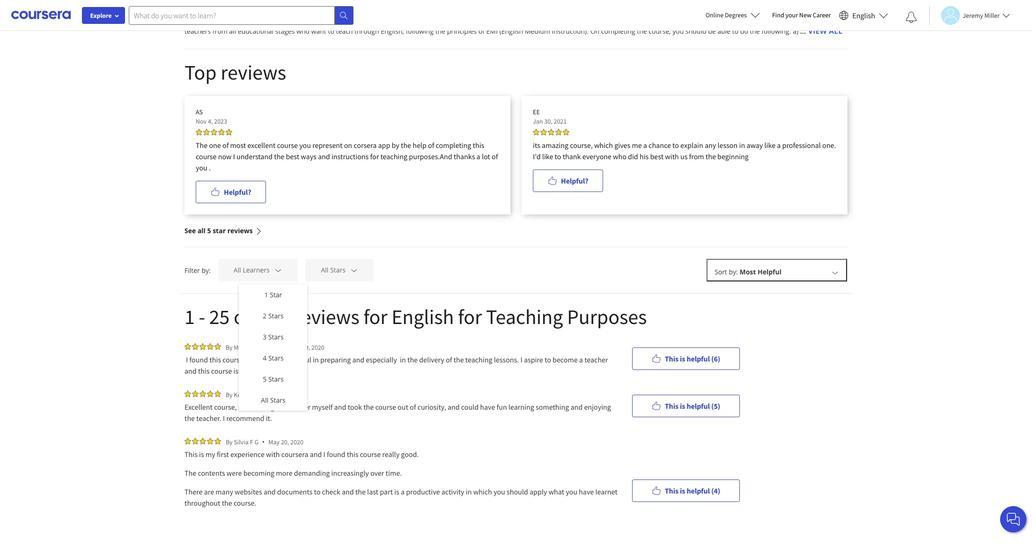 Task type: vqa. For each thing, say whether or not it's contained in the screenshot.
Learner Image Inés K.
no



Task type: locate. For each thing, give the bounding box(es) containing it.
to down the amazing at top right
[[555, 152, 562, 161]]

0 horizontal spatial 1
[[185, 304, 195, 330]]

teach
[[336, 27, 353, 36]]

this is helpful (5)
[[665, 401, 721, 411]]

completing inside colleagues from universities all over the world who share the same discipline and discourse community, to ask questions and exchange ideas. this mooc targets lecturers who wish to begin using english in their teaching. a priori, this means university lecturers from countries where english is not the l1 or a widely-used language (romance language-speaking countries, for example), though in fact the course is open to teachers from all educational stages who want to teach through english, following the principles of emi (english medium instruction).  on completing the course, you should be able to do the following.  a) ... view all
[[602, 27, 636, 36]]

5 right useful.
[[263, 375, 267, 384]]

2 vertical spatial course,
[[214, 403, 237, 412]]

to inside i found this course extraordinarily useful in preparing and especially  in the delivery of the teaching lessons. i aspire to become a teacher and this course is useful.
[[545, 355, 551, 365]]

0 horizontal spatial over
[[280, 5, 294, 14]]

helpful left (6) at right bottom
[[687, 354, 710, 363]]

1 horizontal spatial a
[[268, 343, 272, 352]]

1 vertical spatial course,
[[570, 141, 593, 150]]

1 horizontal spatial which
[[595, 141, 613, 150]]

have left the learnet
[[579, 487, 594, 497]]

best inside its amazing course, which gives me a chance to explain any lesson in away like a professional one. i'd like to thank everyone who did his best with us from the beginning
[[651, 152, 664, 161]]

0 vertical spatial the
[[196, 141, 208, 150]]

0 vertical spatial teacher
[[585, 355, 609, 365]]

have inside excellent course, i am an english teacher myself and took the course out of curiosity, and could have fun learning something and enjoying the teacher. i recommend it.
[[480, 403, 495, 412]]

2 by from the top
[[226, 391, 233, 399]]

0 horizontal spatial teaching
[[381, 152, 408, 161]]

0 vertical spatial 1
[[265, 291, 268, 299]]

all stars left chevron down image
[[321, 266, 346, 275]]

0 horizontal spatial 5
[[207, 226, 211, 235]]

of left emi
[[479, 27, 485, 36]]

1 vertical spatial by
[[226, 391, 233, 399]]

chance
[[649, 141, 671, 150]]

helpful? down "thank"
[[561, 176, 589, 186]]

and inside "the one of most excellent course you represent on corsera app by the help of completing this course now i understand the best ways and instructions for teaching purposes.and thanks a lot of you ."
[[318, 152, 330, 161]]

2 best from the left
[[651, 152, 664, 161]]

to inside there are many websites and documents to check and the last part is a productive activity in which you should apply what you have learnet throughout the course.
[[314, 487, 321, 497]]

0 vertical spatial helpful
[[687, 354, 710, 363]]

0 vertical spatial 2020
[[312, 343, 325, 352]]

with left us
[[666, 152, 679, 161]]

chevron down image
[[350, 266, 359, 275]]

0 horizontal spatial with
[[266, 450, 280, 459]]

lecturers up example),
[[678, 5, 705, 14]]

1 vertical spatial should
[[507, 487, 528, 497]]

to left check
[[314, 487, 321, 497]]

discipline
[[390, 5, 419, 14]]

this left the (4)
[[665, 486, 679, 496]]

and right websites
[[264, 487, 276, 497]]

where
[[382, 15, 401, 24]]

1 horizontal spatial course,
[[570, 141, 593, 150]]

this up speaking
[[619, 5, 631, 14]]

like right away
[[765, 141, 776, 150]]

0 horizontal spatial which
[[474, 487, 492, 497]]

the down any
[[706, 152, 716, 161]]

a left professional
[[778, 141, 781, 150]]

1 vertical spatial helpful
[[687, 401, 710, 411]]

best down chance
[[651, 152, 664, 161]]

0 vertical spatial lecturers
[[678, 5, 705, 14]]

have left the fun
[[480, 403, 495, 412]]

may right •
[[269, 438, 280, 446]]

1 horizontal spatial completing
[[602, 27, 636, 36]]

helpful? button down "thank"
[[533, 170, 604, 192]]

1 by from the top
[[226, 343, 233, 352]]

0 horizontal spatial best
[[286, 152, 299, 161]]

stars up 9,
[[268, 375, 284, 384]]

1 horizontal spatial all stars
[[321, 266, 346, 275]]

2020 inside by silvia f g • may 20, 2020
[[291, 438, 304, 446]]

2 vertical spatial all
[[198, 226, 206, 235]]

1 vertical spatial 1
[[185, 304, 195, 330]]

teaching down by
[[381, 152, 408, 161]]

0 vertical spatial completing
[[602, 27, 636, 36]]

helpful left (5)
[[687, 401, 710, 411]]

a right become
[[580, 355, 583, 365]]

example),
[[681, 15, 710, 24]]

university
[[275, 15, 305, 24]]

stars for the 3 stars 'menu item'
[[268, 333, 284, 342]]

stars up c
[[268, 333, 284, 342]]

1 vertical spatial 2020
[[281, 391, 294, 399]]

stars for all stars menu item
[[270, 396, 286, 405]]

as nov 4, 2023
[[196, 108, 227, 126]]

1 horizontal spatial best
[[651, 152, 664, 161]]

may inside by silvia f g • may 20, 2020
[[269, 438, 280, 446]]

ee
[[533, 108, 540, 116]]

and right check
[[342, 487, 354, 497]]

who inside its amazing course, which gives me a chance to explain any lesson in away like a professional one. i'd like to thank everyone who did his best with us from the beginning
[[613, 152, 627, 161]]

1 horizontal spatial with
[[666, 152, 679, 161]]

by:
[[202, 266, 211, 275]]

do
[[741, 27, 749, 36]]

0 horizontal spatial completing
[[436, 141, 472, 150]]

helpful for (4)
[[687, 486, 710, 496]]

stars inside 'menu item'
[[268, 333, 284, 342]]

learnet
[[596, 487, 618, 497]]

all stars
[[321, 266, 346, 275], [261, 396, 286, 405]]

0 horizontal spatial helpful?
[[224, 187, 251, 197]]

best left ways
[[286, 152, 299, 161]]

the inside "the one of most excellent course you represent on corsera app by the help of completing this course now i understand the best ways and instructions for teaching purposes.and thanks a lot of you ."
[[196, 141, 208, 150]]

25
[[209, 304, 230, 330]]

filter
[[185, 266, 200, 275]]

1 horizontal spatial all
[[229, 27, 236, 36]]

kelly
[[234, 391, 247, 399]]

exchange
[[568, 5, 597, 14]]

teaching left lessons.
[[466, 355, 493, 365]]

1 vertical spatial found
[[327, 450, 346, 459]]

view
[[809, 26, 827, 36]]

same
[[372, 5, 389, 14]]

in
[[805, 5, 811, 14], [736, 15, 741, 24], [740, 141, 746, 150], [313, 355, 319, 365], [400, 355, 406, 365], [466, 487, 472, 497]]

1 vertical spatial 5
[[263, 375, 267, 384]]

4,
[[208, 117, 213, 126]]

teacher left myself
[[287, 403, 311, 412]]

0 vertical spatial have
[[480, 403, 495, 412]]

0 vertical spatial all stars
[[321, 266, 346, 275]]

online degrees button
[[698, 5, 768, 25]]

reviews down educational
[[221, 60, 286, 85]]

1 vertical spatial all
[[229, 27, 236, 36]]

best
[[286, 152, 299, 161], [651, 152, 664, 161]]

documents
[[277, 487, 313, 497]]

1 inside 'menu item'
[[265, 291, 268, 299]]

1 horizontal spatial 5
[[263, 375, 267, 384]]

1 horizontal spatial have
[[579, 487, 594, 497]]

0 vertical spatial should
[[686, 27, 707, 36]]

you down example),
[[673, 27, 684, 36]]

1 horizontal spatial lecturers
[[678, 5, 705, 14]]

0 horizontal spatial a
[[214, 15, 218, 24]]

is right the part
[[395, 487, 400, 497]]

see all 5 star reviews button
[[185, 215, 262, 247]]

1 helpful from the top
[[687, 354, 710, 363]]

all stars up it. at the bottom left of page
[[261, 396, 286, 405]]

3 by from the top
[[226, 438, 233, 446]]

the down not
[[436, 27, 446, 36]]

a
[[474, 15, 478, 24], [644, 141, 648, 150], [778, 141, 781, 150], [477, 152, 481, 161], [580, 355, 583, 365], [401, 487, 405, 497]]

4
[[263, 354, 267, 363]]

of inside excellent course, i am an english teacher myself and took the course out of curiosity, and could have fun learning something and enjoying the teacher. i recommend it.
[[410, 403, 416, 412]]

in inside there are many websites and documents to check and the last part is a productive activity in which you should apply what you have learnet throughout the course.
[[466, 487, 472, 497]]

is inside i found this course extraordinarily useful in preparing and especially  in the delivery of the teaching lessons. i aspire to become a teacher and this course is useful.
[[234, 366, 239, 376]]

helpful?
[[561, 176, 589, 186], [224, 187, 251, 197]]

a left c
[[268, 343, 272, 352]]

this up the lot
[[473, 141, 485, 150]]

miller
[[985, 11, 1000, 19]]

2 stars menu item
[[239, 306, 308, 327]]

the inside its amazing course, which gives me a chance to explain any lesson in away like a professional one. i'd like to thank everyone who did his best with us from the beginning
[[706, 152, 716, 161]]

found
[[190, 355, 208, 365], [327, 450, 346, 459]]

to right chance
[[673, 141, 679, 150]]

the up countries
[[360, 5, 370, 14]]

teaching
[[381, 152, 408, 161], [466, 355, 493, 365]]

(4)
[[712, 486, 721, 496]]

0 vertical spatial may
[[262, 391, 274, 399]]

this left (6) at right bottom
[[665, 354, 679, 363]]

course left out
[[376, 403, 396, 412]]

by for this
[[226, 343, 233, 352]]

1 vertical spatial the
[[185, 469, 196, 478]]

2 vertical spatial 2020
[[291, 438, 304, 446]]

a right the part
[[401, 487, 405, 497]]

course
[[768, 15, 789, 24], [277, 141, 298, 150], [196, 152, 217, 161], [223, 355, 244, 365], [211, 366, 232, 376], [376, 403, 396, 412], [360, 450, 381, 459]]

i found this course extraordinarily useful in preparing and especially  in the delivery of the teaching lessons. i aspire to become a teacher and this course is useful.
[[185, 355, 612, 376]]

top
[[185, 60, 217, 85]]

all stars menu item
[[239, 390, 308, 411]]

0 vertical spatial course,
[[649, 27, 671, 36]]

1 horizontal spatial chevron down image
[[831, 269, 840, 277]]

a inside there are many websites and documents to check and the last part is a productive activity in which you should apply what you have learnet throughout the course.
[[401, 487, 405, 497]]

1 horizontal spatial like
[[765, 141, 776, 150]]

1 horizontal spatial helpful?
[[561, 176, 589, 186]]

1 vertical spatial completing
[[436, 141, 472, 150]]

0 vertical spatial all
[[272, 5, 279, 14]]

this inside button
[[665, 401, 679, 411]]

jeremy miller
[[963, 11, 1000, 19]]

0 vertical spatial by
[[226, 343, 233, 352]]

stars down c
[[268, 354, 284, 363]]

1 vertical spatial helpful?
[[224, 187, 251, 197]]

fun
[[497, 403, 507, 412]]

the for the contents were becoming more demanding increasingly over time.
[[185, 469, 196, 478]]

see
[[185, 226, 196, 235]]

1 vertical spatial teaching
[[466, 355, 493, 365]]

1 best from the left
[[286, 152, 299, 161]]

helpful? down now
[[224, 187, 251, 197]]

menu containing 1 star
[[239, 284, 308, 411]]

0 horizontal spatial all
[[198, 226, 206, 235]]

of right one
[[223, 141, 229, 150]]

lecturers
[[678, 5, 705, 14], [307, 15, 334, 24]]

3 helpful from the top
[[687, 486, 710, 496]]

stars right 2
[[268, 312, 284, 321]]

by for i
[[226, 391, 233, 399]]

g
[[255, 438, 259, 446]]

by left mohammed at the left of page
[[226, 343, 233, 352]]

teacher right become
[[585, 355, 609, 365]]

2 vertical spatial all
[[261, 396, 269, 405]]

by left silvia
[[226, 438, 233, 446]]

all inside colleagues from universities all over the world who share the same discipline and discourse community, to ask questions and exchange ideas. this mooc targets lecturers who wish to begin using english in their teaching. a priori, this means university lecturers from countries where english is not the l1 or a widely-used language (romance language-speaking countries, for example), though in fact the course is open to teachers from all educational stages who want to teach through english, following the principles of emi (english medium instruction).  on completing the course, you should be able to do the following.  a) ... view all
[[829, 26, 843, 36]]

you right what
[[566, 487, 578, 497]]

with down by silvia f g • may 20, 2020
[[266, 450, 280, 459]]

corsera
[[354, 141, 377, 150]]

stars inside dropdown button
[[330, 266, 346, 275]]

2 helpful from the top
[[687, 401, 710, 411]]

by
[[392, 141, 400, 150]]

and left could at left
[[448, 403, 460, 412]]

0 vertical spatial over
[[280, 5, 294, 14]]

helpful for (5)
[[687, 401, 710, 411]]

on
[[344, 141, 352, 150]]

1 horizontal spatial teacher
[[585, 355, 609, 365]]

0 horizontal spatial course,
[[214, 403, 237, 412]]

all
[[829, 26, 843, 36], [321, 266, 329, 275], [261, 396, 269, 405]]

5 inside button
[[207, 226, 211, 235]]

should left apply
[[507, 487, 528, 497]]

0 vertical spatial teaching
[[381, 152, 408, 161]]

first
[[217, 450, 229, 459]]

4 stars menu item
[[239, 348, 308, 369]]

jeremy miller button
[[930, 6, 1011, 25]]

means
[[253, 15, 273, 24]]

is left (5)
[[680, 401, 686, 411]]

0 horizontal spatial teacher
[[287, 403, 311, 412]]

stars for 5 stars menu item
[[268, 375, 284, 384]]

something
[[536, 403, 569, 412]]

helpful inside button
[[687, 401, 710, 411]]

a left the lot
[[477, 152, 481, 161]]

0 horizontal spatial all stars
[[261, 396, 286, 405]]

2 vertical spatial helpful
[[687, 486, 710, 496]]

this
[[619, 5, 631, 14], [665, 354, 679, 363], [665, 401, 679, 411], [185, 450, 198, 459], [665, 486, 679, 496]]

there are many websites and documents to check and the last part is a productive activity in which you should apply what you have learnet throughout the course.
[[185, 487, 619, 508]]

course, inside colleagues from universities all over the world who share the same discipline and discourse community, to ask questions and exchange ideas. this mooc targets lecturers who wish to begin using english in their teaching. a priori, this means university lecturers from countries where english is not the l1 or a widely-used language (romance language-speaking countries, for example), though in fact the course is open to teachers from all educational stages who want to teach through english, following the principles of emi (english medium instruction).  on completing the course, you should be able to do the following.  a) ... view all
[[649, 27, 671, 36]]

professional
[[783, 141, 821, 150]]

all stars inside dropdown button
[[321, 266, 346, 275]]

this inside colleagues from universities all over the world who share the same discipline and discourse community, to ask questions and exchange ideas. this mooc targets lecturers who wish to begin using english in their teaching. a priori, this means university lecturers from countries where english is not the l1 or a widely-used language (romance language-speaking countries, for example), though in fact the course is open to teachers from all educational stages who want to teach through english, following the principles of emi (english medium instruction).  on completing the course, you should be able to do the following.  a) ... view all
[[240, 15, 251, 24]]

5
[[207, 226, 211, 235], [263, 375, 267, 384]]

0 horizontal spatial have
[[480, 403, 495, 412]]

like
[[765, 141, 776, 150], [543, 152, 554, 161]]

emi
[[487, 27, 498, 36]]

1 vertical spatial teacher
[[287, 403, 311, 412]]

aspire
[[524, 355, 543, 365]]

1 vertical spatial like
[[543, 152, 554, 161]]

community,
[[465, 5, 501, 14]]

check
[[322, 487, 341, 497]]

you
[[673, 27, 684, 36], [299, 141, 311, 150], [196, 163, 207, 172], [494, 487, 506, 497], [566, 487, 578, 497]]

filled star image
[[196, 129, 202, 135], [203, 129, 210, 135], [211, 129, 217, 135], [226, 129, 232, 135], [533, 129, 540, 135], [541, 129, 547, 135], [556, 129, 562, 135], [185, 343, 191, 350], [207, 343, 214, 350], [185, 391, 191, 397], [215, 391, 221, 397], [185, 438, 191, 445], [200, 438, 206, 445], [215, 438, 221, 445]]

1 vertical spatial all stars
[[261, 396, 286, 405]]

help
[[413, 141, 427, 150]]

2020 right 9,
[[281, 391, 294, 399]]

the one of most excellent course you represent on corsera app by the help of completing this course now i understand the best ways and instructions for teaching purposes.and thanks a lot of you .
[[196, 141, 498, 172]]

is inside there are many websites and documents to check and the last part is a productive activity in which you should apply what you have learnet throughout the course.
[[395, 487, 400, 497]]

which right activity
[[474, 487, 492, 497]]

course inside excellent course, i am an english teacher myself and took the course out of curiosity, and could have fun learning something and enjoying the teacher. i recommend it.
[[376, 403, 396, 412]]

by inside by silvia f g • may 20, 2020
[[226, 438, 233, 446]]

speaking
[[609, 15, 636, 24]]

0 vertical spatial which
[[595, 141, 613, 150]]

the for the one of most excellent course you represent on corsera app by the help of completing this course now i understand the best ways and instructions for teaching purposes.and thanks a lot of you .
[[196, 141, 208, 150]]

last
[[367, 487, 379, 497]]

and up excellent
[[185, 366, 197, 376]]

0 horizontal spatial all
[[261, 396, 269, 405]]

an
[[253, 403, 261, 412]]

by silvia f g • may 20, 2020
[[226, 438, 304, 447]]

1 vertical spatial may
[[269, 438, 280, 446]]

increasingly
[[332, 469, 369, 478]]

language-
[[579, 15, 609, 24]]

from inside its amazing course, which gives me a chance to explain any lesson in away like a professional one. i'd like to thank everyone who did his best with us from the beginning
[[690, 152, 705, 161]]

coursera image
[[11, 8, 71, 23]]

2 horizontal spatial all
[[829, 26, 843, 36]]

teaching inside "the one of most excellent course you represent on corsera app by the help of completing this course now i understand the best ways and instructions for teaching purposes.and thanks a lot of you ."
[[381, 152, 408, 161]]

2020 right 20,
[[291, 438, 304, 446]]

1 horizontal spatial all
[[321, 266, 329, 275]]

all stars inside menu item
[[261, 396, 286, 405]]

found up "increasingly"
[[327, 450, 346, 459]]

is left "open"
[[790, 15, 795, 24]]

-
[[199, 304, 205, 330]]

a inside "the one of most excellent course you represent on corsera app by the help of completing this course now i understand the best ways and instructions for teaching purposes.and thanks a lot of you ."
[[477, 152, 481, 161]]

0 vertical spatial all
[[829, 26, 843, 36]]

filter by:
[[185, 266, 211, 275]]

2 vertical spatial by
[[226, 438, 233, 446]]

their
[[812, 5, 827, 14]]

0 horizontal spatial lecturers
[[307, 15, 334, 24]]

in left fact
[[736, 15, 741, 24]]

1 horizontal spatial 1
[[265, 291, 268, 299]]

menu
[[239, 284, 308, 411]]

a left priori,
[[214, 15, 218, 24]]

and left took
[[334, 403, 346, 412]]

for inside colleagues from universities all over the world who share the same discipline and discourse community, to ask questions and exchange ideas. this mooc targets lecturers who wish to begin using english in their teaching. a priori, this means university lecturers from countries where english is not the l1 or a widely-used language (romance language-speaking countries, for example), though in fact the course is open to teachers from all educational stages who want to teach through english, following the principles of emi (english medium instruction).  on completing the course, you should be able to do the following.  a) ... view all
[[670, 15, 679, 24]]

should down example),
[[686, 27, 707, 36]]

over inside colleagues from universities all over the world who share the same discipline and discourse community, to ask questions and exchange ideas. this mooc targets lecturers who wish to begin using english in their teaching. a priori, this means university lecturers from countries where english is not the l1 or a widely-used language (romance language-speaking countries, for example), though in fact the course is open to teachers from all educational stages who want to teach through english, following the principles of emi (english medium instruction).  on completing the course, you should be able to do the following.  a) ... view all
[[280, 5, 294, 14]]

1 vertical spatial all
[[321, 266, 329, 275]]

completing down speaking
[[602, 27, 636, 36]]

1 vertical spatial which
[[474, 487, 492, 497]]

is inside 'this is helpful (6)' button
[[680, 354, 686, 363]]

0 vertical spatial found
[[190, 355, 208, 365]]

1 - 25 of 169 reviews for english for teaching purposes
[[185, 304, 647, 330]]

2020
[[312, 343, 325, 352], [281, 391, 294, 399], [291, 438, 304, 446]]

1 horizontal spatial should
[[686, 27, 707, 36]]

filled star image
[[218, 129, 225, 135], [548, 129, 555, 135], [563, 129, 570, 135], [192, 343, 199, 350], [200, 343, 206, 350], [215, 343, 221, 350], [192, 391, 199, 397], [200, 391, 206, 397], [207, 391, 214, 397], [192, 438, 199, 445], [207, 438, 214, 445]]

this is helpful (6)
[[665, 354, 721, 363]]

0 vertical spatial 5
[[207, 226, 211, 235]]

found down -
[[190, 355, 208, 365]]

this inside colleagues from universities all over the world who share the same discipline and discourse community, to ask questions and exchange ideas. this mooc targets lecturers who wish to begin using english in their teaching. a priori, this means university lecturers from countries where english is not the l1 or a widely-used language (romance language-speaking countries, for example), though in fact the course is open to teachers from all educational stages who want to teach through english, following the principles of emi (english medium instruction).  on completing the course, you should be able to do the following.  a) ... view all
[[619, 5, 631, 14]]

a inside colleagues from universities all over the world who share the same discipline and discourse community, to ask questions and exchange ideas. this mooc targets lecturers who wish to begin using english in their teaching. a priori, this means university lecturers from countries where english is not the l1 or a widely-used language (romance language-speaking countries, for example), though in fact the course is open to teachers from all educational stages who want to teach through english, following the principles of emi (english medium instruction).  on completing the course, you should be able to do the following.  a) ... view all
[[214, 15, 218, 24]]

chevron down image
[[274, 266, 283, 275], [831, 269, 840, 277]]

1 left -
[[185, 304, 195, 330]]

share
[[341, 5, 359, 14]]

all down priori,
[[229, 27, 236, 36]]

2 horizontal spatial course,
[[649, 27, 671, 36]]

instruction).
[[552, 27, 589, 36]]

helpful? button down .
[[196, 181, 266, 203]]

stars left chevron down image
[[330, 266, 346, 275]]

and down represent
[[318, 152, 330, 161]]

1 vertical spatial have
[[579, 487, 594, 497]]

0 vertical spatial with
[[666, 152, 679, 161]]

(romance
[[547, 15, 578, 24]]

1 vertical spatial over
[[371, 469, 384, 478]]

its amazing course, which gives me a chance to explain any lesson in away like a professional one. i'd like to thank everyone who did his best with us from the beginning
[[533, 141, 837, 161]]

represent
[[313, 141, 343, 150]]

0 vertical spatial a
[[214, 15, 218, 24]]

who left want
[[297, 27, 310, 36]]

is left the (4)
[[680, 486, 686, 496]]

thanks
[[454, 152, 475, 161]]

course right excellent on the left of page
[[277, 141, 298, 150]]

who down gives
[[613, 152, 627, 161]]

None search field
[[129, 6, 354, 25]]

0 horizontal spatial found
[[190, 355, 208, 365]]

1 vertical spatial reviews
[[228, 226, 253, 235]]

this
[[240, 15, 251, 24], [473, 141, 485, 150], [210, 355, 221, 365], [198, 366, 210, 376], [347, 450, 359, 459]]

1 vertical spatial a
[[268, 343, 272, 352]]

teacher inside excellent course, i am an english teacher myself and took the course out of curiosity, and could have fun learning something and enjoying the teacher. i recommend it.
[[287, 403, 311, 412]]

5 stars menu item
[[239, 369, 308, 390]]

by left kelly
[[226, 391, 233, 399]]

0 horizontal spatial chevron down image
[[274, 266, 283, 275]]

and left 'enjoying'
[[571, 403, 583, 412]]

2023
[[214, 117, 227, 126]]

1 for 1 star
[[265, 291, 268, 299]]

1 horizontal spatial teaching
[[466, 355, 493, 365]]



Task type: describe. For each thing, give the bounding box(es) containing it.
and up demanding
[[310, 450, 322, 459]]

mooc
[[633, 5, 653, 14]]

this is helpful (5) button
[[633, 395, 740, 417]]

2 stars
[[263, 312, 284, 321]]

in inside its amazing course, which gives me a chance to explain any lesson in away like a professional one. i'd like to thank everyone who did his best with us from the beginning
[[740, 141, 746, 150]]

1 horizontal spatial over
[[371, 469, 384, 478]]

any
[[705, 141, 717, 150]]

with inside its amazing course, which gives me a chance to explain any lesson in away like a professional one. i'd like to thank everyone who did his best with us from the beginning
[[666, 152, 679, 161]]

begin
[[745, 5, 762, 14]]

to down their
[[814, 15, 820, 24]]

3
[[263, 333, 267, 342]]

stars for 4 stars menu item
[[268, 354, 284, 363]]

instructions
[[332, 152, 369, 161]]

the up university
[[296, 5, 306, 14]]

should inside there are many websites and documents to check and the last part is a productive activity in which you should apply what you have learnet throughout the course.
[[507, 487, 528, 497]]

which inside there are many websites and documents to check and the last part is a productive activity in which you should apply what you have learnet throughout the course.
[[474, 487, 492, 497]]

show notifications image
[[906, 12, 918, 23]]

the right delivery
[[454, 355, 464, 365]]

recommend
[[227, 414, 264, 423]]

in right useful
[[313, 355, 319, 365]]

stars for 2 stars menu item
[[268, 312, 284, 321]]

of inside colleagues from universities all over the world who share the same discipline and discourse community, to ask questions and exchange ideas. this mooc targets lecturers who wish to begin using english in their teaching. a priori, this means university lecturers from countries where english is not the l1 or a widely-used language (romance language-speaking countries, for example), though in fact the course is open to teachers from all educational stages who want to teach through english, following the principles of emi (english medium instruction).  on completing the course, you should be able to do the following.  a) ... view all
[[479, 27, 485, 36]]

teaching inside i found this course extraordinarily useful in preparing and especially  in the delivery of the teaching lessons. i aspire to become a teacher and this course is useful.
[[466, 355, 493, 365]]

of left 2
[[234, 304, 251, 330]]

time.
[[386, 469, 402, 478]]

new
[[800, 11, 812, 19]]

to right wish
[[737, 5, 743, 14]]

this up excellent
[[198, 366, 210, 376]]

this down 25
[[210, 355, 221, 365]]

all stars button
[[306, 259, 374, 282]]

countries
[[352, 15, 381, 24]]

more
[[276, 469, 293, 478]]

the left last
[[356, 487, 366, 497]]

fact
[[743, 15, 754, 24]]

his
[[640, 152, 649, 161]]

the right fact
[[756, 15, 766, 24]]

teacher.
[[196, 414, 222, 423]]

app
[[378, 141, 390, 150]]

of inside i found this course extraordinarily useful in preparing and especially  in the delivery of the teaching lessons. i aspire to become a teacher and this course is useful.
[[446, 355, 452, 365]]

the right do on the right of the page
[[750, 27, 760, 36]]

course.
[[234, 499, 256, 508]]

all inside button
[[198, 226, 206, 235]]

activity
[[442, 487, 465, 497]]

excellent
[[185, 403, 213, 412]]

websites
[[235, 487, 262, 497]]

view all button
[[808, 24, 844, 37]]

a inside i found this course extraordinarily useful in preparing and especially  in the delivery of the teaching lessons. i aspire to become a teacher and this course is useful.
[[580, 355, 583, 365]]

may 9, 2020
[[262, 391, 294, 399]]

which inside its amazing course, which gives me a chance to explain any lesson in away like a professional one. i'd like to thank everyone who did his best with us from the beginning
[[595, 141, 613, 150]]

educational
[[238, 27, 274, 36]]

chat with us image
[[1007, 512, 1022, 527]]

0 vertical spatial like
[[765, 141, 776, 150]]

this for this is helpful (6)
[[665, 354, 679, 363]]

jun 19, 2020
[[291, 343, 325, 352]]

away
[[747, 141, 763, 150]]

of right the lot
[[492, 152, 498, 161]]

not
[[433, 15, 443, 24]]

enjoying
[[585, 403, 611, 412]]

and up the (romance
[[555, 5, 566, 14]]

silvia
[[234, 438, 249, 446]]

excellent course, i am an english teacher myself and took the course out of curiosity, and could have fun learning something and enjoying the teacher. i recommend it.
[[185, 403, 613, 423]]

2020 for teacher
[[281, 391, 294, 399]]

1 horizontal spatial found
[[327, 450, 346, 459]]

5 stars
[[263, 375, 284, 384]]

english inside button
[[853, 11, 876, 20]]

19,
[[302, 343, 310, 352]]

best inside "the one of most excellent course you represent on corsera app by the help of completing this course now i understand the best ways and instructions for teaching purposes.and thanks a lot of you ."
[[286, 152, 299, 161]]

demanding
[[294, 469, 330, 478]]

and right 'preparing'
[[353, 355, 365, 365]]

to right want
[[328, 27, 335, 36]]

thank
[[563, 152, 581, 161]]

you inside colleagues from universities all over the world who share the same discipline and discourse community, to ask questions and exchange ideas. this mooc targets lecturers who wish to begin using english in their teaching. a priori, this means university lecturers from countries where english is not the l1 or a widely-used language (romance language-speaking countries, for example), though in fact the course is open to teachers from all educational stages who want to teach through english, following the principles of emi (english medium instruction).  on completing the course, you should be able to do the following.  a) ... view all
[[673, 27, 684, 36]]

course up .
[[196, 152, 217, 161]]

lot
[[482, 152, 491, 161]]

principles
[[447, 27, 477, 36]]

who up though at top
[[706, 5, 720, 14]]

(5)
[[712, 401, 721, 411]]

from up teach
[[335, 15, 350, 24]]

this is my first experience with coursera and i found this course really good.
[[185, 450, 419, 459]]

course left really
[[360, 450, 381, 459]]

as
[[196, 108, 203, 116]]

degrees
[[725, 11, 747, 19]]

you up ways
[[299, 141, 311, 150]]

though
[[712, 15, 734, 24]]

excellent
[[248, 141, 276, 150]]

coursera
[[282, 450, 309, 459]]

2021
[[554, 117, 567, 126]]

ask
[[511, 5, 521, 14]]

becoming
[[244, 469, 275, 478]]

the right by
[[401, 141, 411, 150]]

0 vertical spatial helpful?
[[561, 176, 589, 186]]

found inside i found this course extraordinarily useful in preparing and especially  in the delivery of the teaching lessons. i aspire to become a teacher and this course is useful.
[[190, 355, 208, 365]]

course up useful.
[[223, 355, 244, 365]]

through
[[355, 27, 379, 36]]

this is helpful (6) button
[[633, 347, 740, 370]]

productive
[[406, 487, 440, 497]]

english button
[[836, 0, 893, 30]]

you left .
[[196, 163, 207, 172]]

lesson
[[718, 141, 738, 150]]

the contents were becoming more demanding increasingly over time.
[[185, 469, 402, 478]]

one
[[209, 141, 221, 150]]

of up purposes.and
[[428, 141, 435, 150]]

this is helpful (4) button
[[633, 480, 740, 502]]

have inside there are many websites and documents to check and the last part is a productive activity in which you should apply what you have learnet throughout the course.
[[579, 487, 594, 497]]

from up priori,
[[218, 5, 233, 14]]

who left share
[[327, 5, 340, 14]]

f
[[250, 438, 253, 446]]

this inside "the one of most excellent course you represent on corsera app by the help of completing this course now i understand the best ways and instructions for teaching purposes.and thanks a lot of you ."
[[473, 141, 485, 150]]

by kelly r
[[226, 391, 252, 399]]

purposes.and
[[409, 152, 453, 161]]

0 vertical spatial reviews
[[221, 60, 286, 85]]

this for this is helpful (5)
[[665, 401, 679, 411]]

20,
[[281, 438, 289, 446]]

a right me
[[644, 141, 648, 150]]

learning
[[509, 403, 535, 412]]

ee jan 30, 2021
[[533, 108, 567, 126]]

1 vertical spatial with
[[266, 450, 280, 459]]

5 inside menu item
[[263, 375, 267, 384]]

helpful for (6)
[[687, 354, 710, 363]]

really
[[383, 450, 400, 459]]

all inside all stars menu item
[[261, 396, 269, 405]]

explore
[[90, 11, 112, 20]]

this for this is helpful (4)
[[665, 486, 679, 496]]

a inside colleagues from universities all over the world who share the same discipline and discourse community, to ask questions and exchange ideas. this mooc targets lecturers who wish to begin using english in their teaching. a priori, this means university lecturers from countries where english is not the l1 or a widely-used language (romance language-speaking countries, for example), though in fact the course is open to teachers from all educational stages who want to teach through english, following the principles of emi (english medium instruction).  on completing the course, you should be able to do the following.  a) ... view all
[[474, 15, 478, 24]]

is inside this is helpful (5) button
[[680, 401, 686, 411]]

me
[[632, 141, 642, 150]]

course inside colleagues from universities all over the world who share the same discipline and discourse community, to ask questions and exchange ideas. this mooc targets lecturers who wish to begin using english in their teaching. a priori, this means university lecturers from countries where english is not the l1 or a widely-used language (romance language-speaking countries, for example), though in fact the course is open to teachers from all educational stages who want to teach through english, following the principles of emi (english medium instruction).  on completing the course, you should be able to do the following.  a) ... view all
[[768, 15, 789, 24]]

(english
[[500, 27, 523, 36]]

What do you want to learn? text field
[[129, 6, 335, 25]]

medium
[[525, 27, 551, 36]]

course, inside excellent course, i am an english teacher myself and took the course out of curiosity, and could have fun learning something and enjoying the teacher. i recommend it.
[[214, 403, 237, 412]]

course, inside its amazing course, which gives me a chance to explain any lesson in away like a professional one. i'd like to thank everyone who did his best with us from the beginning
[[570, 141, 593, 150]]

for inside "the one of most excellent course you represent on corsera app by the help of completing this course now i understand the best ways and instructions for teaching purposes.and thanks a lot of you ."
[[370, 152, 379, 161]]

1 star menu item
[[239, 284, 308, 306]]

0 horizontal spatial helpful? button
[[196, 181, 266, 203]]

1 vertical spatial lecturers
[[307, 15, 334, 24]]

english inside excellent course, i am an english teacher myself and took the course out of curiosity, and could have fun learning something and enjoying the teacher. i recommend it.
[[263, 403, 286, 412]]

2
[[263, 312, 267, 321]]

0 horizontal spatial like
[[543, 152, 554, 161]]

what
[[549, 487, 565, 497]]

2 horizontal spatial all
[[272, 5, 279, 14]]

course left useful.
[[211, 366, 232, 376]]

all inside dropdown button
[[321, 266, 329, 275]]

to left do on the right of the page
[[733, 27, 739, 36]]

to left ask
[[503, 5, 509, 14]]

the down many
[[222, 499, 232, 508]]

its
[[533, 141, 541, 150]]

curiosity,
[[418, 403, 446, 412]]

this for this is my first experience with coursera and i found this course really good.
[[185, 450, 198, 459]]

experience
[[231, 450, 265, 459]]

in up "open"
[[805, 5, 811, 14]]

did
[[628, 152, 639, 161]]

is inside this is helpful (4) button
[[680, 486, 686, 496]]

the right took
[[364, 403, 374, 412]]

and right discipline
[[421, 5, 432, 14]]

this up "increasingly"
[[347, 450, 359, 459]]

the left delivery
[[408, 355, 418, 365]]

completing inside "the one of most excellent course you represent on corsera app by the help of completing this course now i understand the best ways and instructions for teaching purposes.and thanks a lot of you ."
[[436, 141, 472, 150]]

part
[[380, 487, 393, 497]]

teacher inside i found this course extraordinarily useful in preparing and especially  in the delivery of the teaching lessons. i aspire to become a teacher and this course is useful.
[[585, 355, 609, 365]]

you left apply
[[494, 487, 506, 497]]

reviews inside button
[[228, 226, 253, 235]]

able
[[718, 27, 731, 36]]

from down priori,
[[213, 27, 228, 36]]

used
[[501, 15, 516, 24]]

ideas.
[[599, 5, 617, 14]]

by mohammed a c v
[[226, 343, 281, 352]]

see all 5 star reviews
[[185, 226, 253, 235]]

using
[[764, 5, 780, 14]]

1 star
[[265, 291, 282, 299]]

open
[[797, 15, 812, 24]]

1 for 1 - 25 of 169 reviews for english for teaching purposes
[[185, 304, 195, 330]]

i inside "the one of most excellent course you represent on corsera app by the help of completing this course now i understand the best ways and instructions for teaching purposes.and thanks a lot of you ."
[[233, 152, 235, 161]]

the down excellent on the left of page
[[274, 152, 285, 161]]

is left not
[[427, 15, 431, 24]]

the down excellent
[[185, 414, 195, 423]]

colleagues from universities all over the world who share the same discipline and discourse community, to ask questions and exchange ideas. this mooc targets lecturers who wish to begin using english in their teaching. a priori, this means university lecturers from countries where english is not the l1 or a widely-used language (romance language-speaking countries, for example), though in fact the course is open to teachers from all educational stages who want to teach through english, following the principles of emi (english medium instruction).  on completing the course, you should be able to do the following.  a) ... view all
[[185, 5, 843, 36]]

should inside colleagues from universities all over the world who share the same discipline and discourse community, to ask questions and exchange ideas. this mooc targets lecturers who wish to begin using english in their teaching. a priori, this means university lecturers from countries where english is not the l1 or a widely-used language (romance language-speaking countries, for example), though in fact the course is open to teachers from all educational stages who want to teach through english, following the principles of emi (english medium instruction).  on completing the course, you should be able to do the following.  a) ... view all
[[686, 27, 707, 36]]

the down discourse
[[445, 15, 455, 24]]

in right especially
[[400, 355, 406, 365]]

l1
[[457, 15, 464, 24]]

explain
[[681, 141, 704, 150]]

universities
[[235, 5, 270, 14]]

1 horizontal spatial helpful? button
[[533, 170, 604, 192]]

following.
[[762, 27, 792, 36]]

is left my
[[199, 450, 204, 459]]

2020 for in
[[312, 343, 325, 352]]

3 stars menu item
[[239, 327, 308, 348]]

the down countries,
[[637, 27, 647, 36]]



